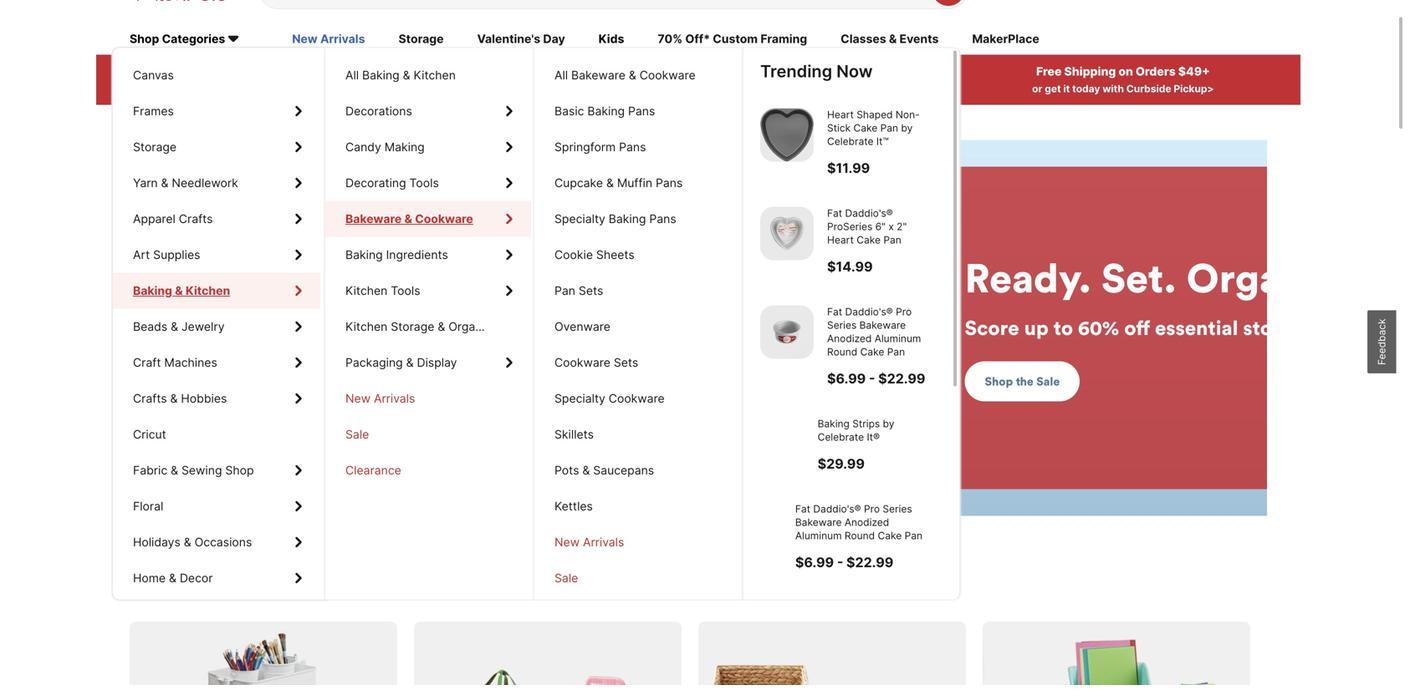 Task type: locate. For each thing, give the bounding box(es) containing it.
shop for classes & events
[[225, 464, 254, 478]]

storage link
[[398, 31, 444, 49], [113, 129, 320, 165], [113, 129, 320, 165], [113, 129, 320, 165], [113, 129, 320, 165], [113, 129, 320, 165], [113, 129, 320, 165], [113, 129, 320, 165], [113, 129, 320, 165]]

specialty baking pans
[[555, 212, 676, 226]]

needlework for storage
[[172, 176, 238, 190]]

1 $6.99 from the top
[[827, 371, 866, 387]]

decor for 70% off* custom framing
[[180, 572, 213, 586]]

1 vertical spatial anodized
[[827, 530, 872, 542]]

jewelry
[[181, 320, 225, 334], [181, 320, 225, 334], [181, 320, 225, 334], [181, 320, 225, 334], [181, 320, 225, 334], [181, 320, 225, 334], [181, 320, 225, 334], [181, 320, 225, 334]]

on right save
[[182, 575, 207, 599]]

beads & jewelry link
[[113, 309, 320, 345], [113, 309, 320, 345], [113, 309, 320, 345], [113, 309, 320, 345], [113, 309, 320, 345], [113, 309, 320, 345], [113, 309, 320, 345], [113, 309, 320, 345]]

pans right muffin
[[656, 176, 683, 190]]

1 round from the top
[[827, 346, 857, 358]]

0 vertical spatial $22.99
[[878, 371, 925, 387]]

1 vertical spatial arrivals
[[374, 392, 415, 406]]

beads for classes & events
[[133, 320, 167, 334]]

yarn for new arrivals
[[133, 176, 158, 190]]

1 vertical spatial specialty
[[555, 392, 605, 406]]

1 anodized from the top
[[827, 333, 872, 345]]

round
[[827, 346, 857, 358], [827, 544, 857, 556]]

0 vertical spatial new arrivals
[[292, 32, 365, 46]]

basic baking pans link
[[534, 93, 740, 129]]

occasions for shop categories
[[195, 536, 252, 550]]

makerplace link
[[972, 31, 1039, 49]]

all baking & kitchen link
[[325, 57, 531, 93]]

canvas link
[[113, 57, 320, 93], [113, 57, 320, 93], [113, 57, 320, 93], [113, 57, 320, 93], [113, 57, 320, 93], [113, 57, 320, 93], [113, 57, 320, 93], [113, 57, 320, 93]]

0 vertical spatial daddio's®
[[845, 207, 893, 220]]

sewing for storage
[[181, 464, 222, 478]]

2 series from the top
[[827, 517, 857, 529]]

1 horizontal spatial storage
[[1046, 315, 1118, 341]]

apply>
[[354, 83, 388, 95]]

fat up 'proseries'
[[827, 207, 842, 220]]

sets up specialty cookware "link" on the bottom of the page
[[614, 356, 638, 370]]

arrivals
[[320, 32, 365, 46], [374, 392, 415, 406], [583, 536, 624, 550]]

craft machines link for valentine's day
[[113, 345, 320, 381]]

in
[[705, 65, 716, 79]]

& for valentine's day's home & decor link
[[169, 572, 176, 586]]

get
[[1045, 83, 1061, 95]]

arrivals down kettles
[[583, 536, 624, 550]]

machines for 70% off* custom framing
[[164, 356, 217, 370]]

0 vertical spatial aluminum
[[875, 333, 921, 345]]

sale link
[[325, 417, 531, 453], [534, 561, 740, 597]]

colorful plastic storage bins image
[[983, 622, 1250, 686]]

daddio's® down $29.99
[[845, 503, 893, 516]]

1 $22.99 from the top
[[878, 371, 925, 387]]

1 horizontal spatial arrivals
[[374, 392, 415, 406]]

2 $22.99 from the top
[[878, 568, 925, 585]]

cricut for 70% off* custom framing
[[133, 428, 166, 442]]

supplies for storage
[[153, 248, 200, 262]]

clearance
[[345, 464, 401, 478]]

bakeware right up at the right
[[859, 319, 906, 332]]

specialty down cupcake
[[555, 212, 605, 226]]

new arrivals down kettles
[[555, 536, 624, 550]]

2 heart from the top
[[827, 234, 854, 246]]

1 - from the top
[[869, 371, 875, 387]]

art supplies for classes & events
[[133, 248, 200, 262]]

fat down $29.99
[[827, 503, 842, 516]]

cookware inside the all bakeware & cookware link
[[640, 68, 696, 82]]

save on creative storage for every space.
[[130, 575, 534, 599]]

specialty inside "link"
[[555, 392, 605, 406]]

frames
[[133, 104, 174, 118], [133, 104, 174, 118], [133, 104, 174, 118], [133, 104, 174, 118], [133, 104, 174, 118], [133, 104, 174, 118], [133, 104, 174, 118], [133, 104, 174, 118]]

art supplies for new arrivals
[[133, 248, 200, 262]]

craft machines link for new arrivals
[[113, 345, 320, 381]]

on up 'curbside'
[[1119, 65, 1133, 79]]

home & decor for new arrivals
[[133, 572, 213, 586]]

pan inside fat daddio's® proseries 6" x 2" heart cake pan
[[884, 234, 901, 246]]

series down $29.99
[[827, 517, 857, 529]]

1 vertical spatial new
[[345, 392, 371, 406]]

heart inside fat daddio's® proseries 6" x 2" heart cake pan
[[827, 234, 854, 246]]

yarn & needlework link for shop categories
[[113, 165, 320, 201]]

2 vertical spatial arrivals
[[583, 536, 624, 550]]

0 vertical spatial $6.99
[[827, 371, 866, 387]]

with right today
[[1103, 83, 1124, 95]]

jewelry for storage
[[181, 320, 225, 334]]

1 specialty from the top
[[555, 212, 605, 226]]

0 vertical spatial fat
[[827, 207, 842, 220]]

craft for storage
[[133, 356, 161, 370]]

up
[[827, 315, 852, 341]]

floral for 70% off* custom framing
[[133, 500, 163, 514]]

2 fat daddio's® pro series bakeware anodized aluminum round cake pan from the top
[[827, 503, 921, 556]]

0 horizontal spatial all
[[232, 65, 248, 79]]

kitchen storage & organization link
[[325, 309, 531, 345]]

2 celebrate from the top
[[827, 432, 874, 444]]

beads & jewelry link for new arrivals
[[113, 309, 320, 345]]

1 vertical spatial heart
[[827, 234, 854, 246]]

cookware up michaels™
[[640, 68, 696, 82]]

2 vertical spatial new arrivals link
[[534, 525, 740, 561]]

sale link down "kettles" link
[[534, 561, 740, 597]]

decorating
[[345, 176, 406, 190]]

new arrivals
[[292, 32, 365, 46], [345, 392, 415, 406], [555, 536, 624, 550]]

baking & kitchen for classes & events
[[133, 284, 227, 298]]

crafts & hobbies link for 70% off* custom framing
[[113, 381, 320, 417]]

all up apply>
[[345, 68, 359, 82]]

yarn for 70% off* custom framing
[[133, 176, 158, 190]]

fabric
[[133, 464, 167, 478], [133, 464, 167, 478], [133, 464, 167, 478], [133, 464, 167, 478], [133, 464, 167, 478], [133, 464, 167, 478], [133, 464, 167, 478], [133, 464, 167, 478]]

2 $6.99 from the top
[[827, 568, 866, 585]]

2 daddio's® from the top
[[845, 306, 893, 318]]

apparel crafts for new arrivals
[[133, 212, 213, 226]]

springform pans
[[555, 140, 646, 154]]

1 with from the left
[[187, 83, 208, 95]]

or
[[1032, 83, 1042, 95]]

with inside free shipping on orders $49+ or get it today with curbside pickup>
[[1103, 83, 1124, 95]]

cake inside fat daddio's® proseries 6" x 2" heart cake pan
[[857, 234, 881, 246]]

heart
[[827, 109, 854, 121], [827, 234, 854, 246]]

1 vertical spatial round
[[827, 544, 857, 556]]

fat daddio's® pro series bakeware anodized aluminum round cake pan down $29.99
[[827, 503, 921, 556]]

item undefined image
[[760, 108, 814, 162], [760, 207, 814, 261], [760, 306, 814, 359], [760, 503, 814, 557]]

- for 4th item undefined image from the top
[[869, 568, 875, 585]]

0 vertical spatial on
[[1119, 65, 1133, 79]]

art
[[133, 248, 150, 262], [133, 248, 150, 262], [133, 248, 150, 262], [133, 248, 150, 262], [133, 248, 150, 262], [133, 248, 150, 262], [133, 248, 150, 262], [133, 248, 150, 262]]

1 horizontal spatial sets
[[614, 356, 638, 370]]

to
[[857, 315, 876, 341]]

2 vertical spatial daddio's®
[[845, 503, 893, 516]]

yarn & needlework for storage
[[133, 176, 238, 190]]

earn 9% in rewards when you use your michaels™ credit card.³ details & apply>
[[564, 65, 859, 95]]

cupcake & muffin pans link
[[534, 165, 740, 201]]

new arrivals for new arrivals link to the bottom
[[555, 536, 624, 550]]

arrivals up 'purchases'
[[320, 32, 365, 46]]

0 horizontal spatial with
[[187, 83, 208, 95]]

ovenware
[[555, 320, 610, 334]]

& for storage home & decor link
[[169, 572, 176, 586]]

& for the 'holidays & occasions' link corresponding to kids
[[184, 536, 191, 550]]

frames link
[[113, 93, 320, 129], [113, 93, 320, 129], [113, 93, 320, 129], [113, 93, 320, 129], [113, 93, 320, 129], [113, 93, 320, 129], [113, 93, 320, 129], [113, 93, 320, 129]]

fat for 4th item undefined image from the top
[[827, 503, 842, 516]]

craft for new arrivals
[[133, 356, 161, 370]]

by
[[901, 122, 913, 134], [892, 418, 904, 430]]

1 vertical spatial tools
[[391, 284, 420, 298]]

fabric & sewing shop link
[[113, 453, 320, 489], [113, 453, 320, 489], [113, 453, 320, 489], [113, 453, 320, 489], [113, 453, 320, 489], [113, 453, 320, 489], [113, 453, 320, 489], [113, 453, 320, 489]]

3 daddio's® from the top
[[845, 503, 893, 516]]

0 horizontal spatial on
[[182, 575, 207, 599]]

cake inside heart shaped non- stick cake pan by celebrate it™
[[853, 122, 878, 134]]

new arrivals up price
[[292, 32, 365, 46]]

holidays & occasions link
[[113, 525, 320, 561], [113, 525, 320, 561], [113, 525, 320, 561], [113, 525, 320, 561], [113, 525, 320, 561], [113, 525, 320, 561], [113, 525, 320, 561], [113, 525, 320, 561]]

craft machines link for kids
[[113, 345, 320, 381]]

1 vertical spatial -
[[869, 568, 875, 585]]

baking & kitchen link
[[113, 273, 320, 309], [113, 273, 320, 309], [113, 273, 320, 309], [113, 273, 320, 309], [113, 273, 320, 309], [113, 273, 320, 309], [113, 273, 320, 309], [113, 273, 320, 309]]

ready.
[[768, 253, 895, 304]]

1 vertical spatial $22.99
[[878, 568, 925, 585]]

1 celebrate from the top
[[827, 135, 874, 148]]

decorations link
[[325, 93, 531, 129]]

new arrivals link down pots & saucepans link
[[534, 525, 740, 561]]

0 horizontal spatial new
[[292, 32, 318, 46]]

you scored a free $5 bonus reward image
[[0, 140, 735, 517]]

fat daddio's® pro series bakeware anodized aluminum round cake pan left off
[[827, 306, 921, 358]]

home for classes & events
[[133, 572, 166, 586]]

2 specialty from the top
[[555, 392, 605, 406]]

sale up clearance
[[345, 428, 369, 442]]

3 fat from the top
[[827, 503, 842, 516]]

fabric & sewing shop for shop categories
[[133, 464, 254, 478]]

holidays
[[133, 536, 180, 550], [133, 536, 180, 550], [133, 536, 180, 550], [133, 536, 180, 550], [133, 536, 180, 550], [133, 536, 180, 550], [133, 536, 180, 550], [133, 536, 180, 550]]

beads for valentine's day
[[133, 320, 167, 334]]

machines for storage
[[164, 356, 217, 370]]

series left the to
[[827, 319, 857, 332]]

4 item undefined image from the top
[[760, 503, 814, 557]]

tools down baking ingredients
[[391, 284, 420, 298]]

machines for classes & events
[[164, 356, 217, 370]]

new up price
[[292, 32, 318, 46]]

& for kids yarn & needlework link
[[161, 176, 169, 190]]

cookware down 'cookware sets' link
[[609, 392, 665, 406]]

pots
[[555, 464, 579, 478]]

needlework for valentine's day
[[172, 176, 238, 190]]

fabric & sewing shop link for 70% off* custom framing
[[113, 453, 320, 489]]

0 vertical spatial anodized
[[827, 333, 872, 345]]

new for new arrivals link to the bottom
[[555, 536, 580, 550]]

new arrivals link up price
[[292, 31, 365, 49]]

0 vertical spatial $6.99 - $22.99
[[827, 371, 925, 387]]

basic baking pans
[[555, 104, 655, 118]]

& for baking & kitchen link for classes & events
[[174, 284, 181, 298]]

0 vertical spatial sets
[[579, 284, 603, 298]]

on inside free shipping on orders $49+ or get it today with curbside pickup>
[[1119, 65, 1133, 79]]

sale inside button
[[840, 374, 863, 390]]

-
[[869, 371, 875, 387], [869, 568, 875, 585]]

with down 20%
[[187, 83, 208, 95]]

2 vertical spatial new
[[555, 536, 580, 550]]

fat
[[827, 207, 842, 220], [827, 306, 842, 318], [827, 503, 842, 516]]

valentine's day link
[[477, 31, 565, 49]]

2 fat from the top
[[827, 306, 842, 318]]

$6.99 down up at the right
[[827, 371, 866, 387]]

& for beads & jewelry link corresponding to kids
[[171, 320, 178, 334]]

& for yarn & needlework link associated with 70% off* custom framing
[[161, 176, 169, 190]]

1 vertical spatial on
[[182, 575, 207, 599]]

kettles
[[555, 500, 593, 514]]

organize!
[[990, 253, 1176, 304]]

all right the off
[[232, 65, 248, 79]]

1 horizontal spatial sale
[[555, 572, 578, 586]]

sale for sale link to the top
[[345, 428, 369, 442]]

2 horizontal spatial sale
[[840, 374, 863, 390]]

1 vertical spatial $6.99
[[827, 568, 866, 585]]

use
[[614, 83, 632, 95]]

1 vertical spatial storage
[[296, 575, 371, 599]]

cricut link for classes & events
[[113, 417, 320, 453]]

2 anodized from the top
[[827, 530, 872, 542]]

heart down 'proseries'
[[827, 234, 854, 246]]

specialty up skillets
[[555, 392, 605, 406]]

pots & saucepans
[[555, 464, 654, 478]]

decor
[[180, 572, 213, 586], [180, 572, 213, 586], [180, 572, 213, 586], [180, 572, 213, 586], [180, 572, 213, 586], [180, 572, 213, 586], [180, 572, 213, 586], [180, 572, 213, 586]]

2 vertical spatial sale
[[555, 572, 578, 586]]

jewelry for kids
[[181, 320, 225, 334]]

art supplies
[[133, 248, 200, 262], [133, 248, 200, 262], [133, 248, 200, 262], [133, 248, 200, 262], [133, 248, 200, 262], [133, 248, 200, 262], [133, 248, 200, 262], [133, 248, 200, 262]]

1 series from the top
[[827, 319, 857, 332]]

1 fat from the top
[[827, 207, 842, 220]]

new arrivals link down display
[[325, 381, 531, 417]]

0 vertical spatial round
[[827, 346, 857, 358]]

baking & kitchen for shop categories
[[133, 284, 227, 298]]

fat for third item undefined image from the bottom
[[827, 207, 842, 220]]

shop for valentine's day
[[225, 464, 254, 478]]

0 vertical spatial tools
[[409, 176, 439, 190]]

kitchen tools
[[345, 284, 420, 298]]

tools down candy making link at left
[[409, 176, 439, 190]]

$29.99
[[827, 456, 874, 472]]

yarn for shop categories
[[133, 176, 158, 190]]

by down non-
[[901, 122, 913, 134]]

needlework for 70% off* custom framing
[[172, 176, 238, 190]]

& for baking & kitchen link for kids
[[174, 284, 181, 298]]

art supplies for shop categories
[[133, 248, 200, 262]]

aluminum
[[875, 333, 921, 345], [875, 530, 921, 542]]

0 vertical spatial arrivals
[[320, 32, 365, 46]]

by right strips
[[892, 418, 904, 430]]

2 with from the left
[[1103, 83, 1124, 95]]

sets for cookware sets
[[614, 356, 638, 370]]

1 vertical spatial fat
[[827, 306, 842, 318]]

2 vertical spatial new arrivals
[[555, 536, 624, 550]]

1 horizontal spatial sale link
[[534, 561, 740, 597]]

0 horizontal spatial sale link
[[325, 417, 531, 453]]

0 vertical spatial specialty
[[555, 212, 605, 226]]

skillets link
[[534, 417, 740, 453]]

daddio's® down $14.99
[[845, 306, 893, 318]]

&
[[889, 32, 897, 46], [403, 68, 410, 82], [629, 68, 636, 82], [815, 83, 821, 95], [161, 176, 169, 190], [161, 176, 169, 190], [161, 176, 169, 190], [161, 176, 169, 190], [161, 176, 169, 190], [161, 176, 169, 190], [161, 176, 169, 190], [161, 176, 169, 190], [606, 176, 614, 190], [404, 212, 412, 226], [174, 284, 181, 298], [174, 284, 181, 298], [174, 284, 181, 298], [174, 284, 181, 298], [174, 284, 181, 298], [174, 284, 181, 298], [174, 284, 181, 298], [175, 284, 183, 298], [171, 320, 178, 334], [171, 320, 178, 334], [171, 320, 178, 334], [171, 320, 178, 334], [171, 320, 178, 334], [171, 320, 178, 334], [171, 320, 178, 334], [171, 320, 178, 334], [438, 320, 445, 334], [406, 356, 414, 370], [170, 392, 178, 406], [170, 392, 178, 406], [170, 392, 178, 406], [170, 392, 178, 406], [170, 392, 178, 406], [170, 392, 178, 406], [170, 392, 178, 406], [170, 392, 178, 406], [171, 464, 178, 478], [171, 464, 178, 478], [171, 464, 178, 478], [171, 464, 178, 478], [171, 464, 178, 478], [171, 464, 178, 478], [171, 464, 178, 478], [171, 464, 178, 478], [582, 464, 590, 478], [184, 536, 191, 550], [184, 536, 191, 550], [184, 536, 191, 550], [184, 536, 191, 550], [184, 536, 191, 550], [184, 536, 191, 550], [184, 536, 191, 550], [184, 536, 191, 550], [169, 572, 176, 586], [169, 572, 176, 586], [169, 572, 176, 586], [169, 572, 176, 586], [169, 572, 176, 586], [169, 572, 176, 586], [169, 572, 176, 586], [169, 572, 176, 586]]

craft machines link for shop categories
[[113, 345, 320, 381]]

space.
[[469, 575, 534, 599]]

1 daddio's® from the top
[[845, 207, 893, 220]]

valentine's
[[477, 32, 540, 46]]

home & decor link for new arrivals
[[113, 561, 320, 597]]

all inside all baking & kitchen link
[[345, 68, 359, 82]]

1 aluminum from the top
[[875, 333, 921, 345]]

2 horizontal spatial all
[[555, 68, 568, 82]]

cookware
[[640, 68, 696, 82], [415, 212, 473, 226], [555, 356, 610, 370], [609, 392, 665, 406]]

0 vertical spatial sale
[[840, 374, 863, 390]]

pans up muffin
[[619, 140, 646, 154]]

baking & kitchen link for valentine's day
[[113, 273, 320, 309]]

anodized down $29.99
[[827, 530, 872, 542]]

1 horizontal spatial on
[[1119, 65, 1133, 79]]

1 vertical spatial sale
[[345, 428, 369, 442]]

anodized up the
[[827, 333, 872, 345]]

arrivals for the top new arrivals link
[[320, 32, 365, 46]]

1 horizontal spatial with
[[1103, 83, 1124, 95]]

rewards
[[718, 65, 769, 79]]

art supplies for storage
[[133, 248, 200, 262]]

storage down organize!
[[1046, 315, 1118, 341]]

0 vertical spatial by
[[901, 122, 913, 134]]

& inside "earn 9% in rewards when you use your michaels™ credit card.³ details & apply>"
[[815, 83, 821, 95]]

fabric & sewing shop
[[133, 464, 254, 478], [133, 464, 254, 478], [133, 464, 254, 478], [133, 464, 254, 478], [133, 464, 254, 478], [133, 464, 254, 478], [133, 464, 254, 478], [133, 464, 254, 478]]

1 vertical spatial sale link
[[534, 561, 740, 597]]

bakeware
[[571, 68, 626, 82], [345, 212, 402, 226], [859, 319, 906, 332], [859, 517, 906, 529]]

jewelry for classes & events
[[181, 320, 225, 334]]

art supplies for kids
[[133, 248, 200, 262]]

fat down ready.
[[827, 306, 842, 318]]

celebrate down stick
[[827, 135, 874, 148]]

canvas link for classes & events
[[113, 57, 320, 93]]

2 $6.99 - $22.99 from the top
[[827, 568, 925, 585]]

storage link for valentine's day
[[113, 129, 320, 165]]

anodized for 3rd item undefined image
[[827, 333, 872, 345]]

shop categories link
[[130, 31, 259, 49]]

craft machines for 70% off* custom framing
[[133, 356, 217, 370]]

arrivals down packaging & display
[[374, 392, 415, 406]]

with
[[187, 83, 208, 95], [1103, 83, 1124, 95]]

floral link for classes & events
[[113, 489, 320, 525]]

storage left for
[[296, 575, 371, 599]]

sets down cookie sheets
[[579, 284, 603, 298]]

2 horizontal spatial arrivals
[[583, 536, 624, 550]]

new down packaging
[[345, 392, 371, 406]]

1 vertical spatial $6.99 - $22.99
[[827, 568, 925, 585]]

1 vertical spatial series
[[827, 517, 857, 529]]

& for the 'holidays & occasions' link associated with storage
[[184, 536, 191, 550]]

off
[[211, 65, 230, 79]]

yarn
[[133, 176, 158, 190], [133, 176, 158, 190], [133, 176, 158, 190], [133, 176, 158, 190], [133, 176, 158, 190], [133, 176, 158, 190], [133, 176, 158, 190], [133, 176, 158, 190]]

0 vertical spatial pro
[[896, 306, 912, 318]]

all up when
[[555, 68, 568, 82]]

0 vertical spatial heart
[[827, 109, 854, 121]]

0 vertical spatial new
[[292, 32, 318, 46]]

1 vertical spatial celebrate
[[827, 432, 874, 444]]

3 item undefined image from the top
[[760, 306, 814, 359]]

purchases
[[330, 65, 392, 79]]

1 vertical spatial sets
[[614, 356, 638, 370]]

0 horizontal spatial sale
[[345, 428, 369, 442]]

0 vertical spatial fat daddio's® pro series bakeware anodized aluminum round cake pan
[[827, 306, 921, 358]]

home for 70% off* custom framing
[[133, 572, 166, 586]]

0 horizontal spatial arrivals
[[320, 32, 365, 46]]

1 $6.99 - $22.99 from the top
[[827, 371, 925, 387]]

classes & events
[[841, 32, 939, 46]]

1 fat daddio's® pro series bakeware anodized aluminum round cake pan from the top
[[827, 306, 921, 358]]

2 horizontal spatial new
[[555, 536, 580, 550]]

daddio's® up the 6"
[[845, 207, 893, 220]]

craft machines for shop categories
[[133, 356, 217, 370]]

70%
[[658, 32, 683, 46]]

1 vertical spatial by
[[892, 418, 904, 430]]

shipping
[[1064, 65, 1116, 79]]

shop
[[130, 32, 159, 46], [788, 374, 816, 390], [225, 464, 254, 478], [225, 464, 254, 478], [225, 464, 254, 478], [225, 464, 254, 478], [225, 464, 254, 478], [225, 464, 254, 478], [225, 464, 254, 478], [225, 464, 254, 478]]

beads & jewelry link for kids
[[113, 309, 320, 345]]

home & decor for 70% off* custom framing
[[133, 572, 213, 586]]

& for shop categories's fabric & sewing shop link
[[171, 464, 178, 478]]

1 horizontal spatial all
[[345, 68, 359, 82]]

shop for 70% off* custom framing
[[225, 464, 254, 478]]

sale right the
[[840, 374, 863, 390]]

sale link up clearance
[[325, 417, 531, 453]]

supplies.
[[1123, 315, 1208, 341]]

new
[[292, 32, 318, 46], [345, 392, 371, 406], [555, 536, 580, 550]]

fabric for classes & events
[[133, 464, 167, 478]]

cricut link for new arrivals
[[113, 417, 320, 453]]

& for beads & jewelry link corresponding to shop categories
[[171, 320, 178, 334]]

1 vertical spatial daddio's®
[[845, 306, 893, 318]]

free
[[1036, 65, 1062, 79]]

beads
[[133, 320, 167, 334], [133, 320, 167, 334], [133, 320, 167, 334], [133, 320, 167, 334], [133, 320, 167, 334], [133, 320, 167, 334], [133, 320, 167, 334], [133, 320, 167, 334]]

storage link for kids
[[113, 129, 320, 165]]

holidays & occasions
[[133, 536, 252, 550], [133, 536, 252, 550], [133, 536, 252, 550], [133, 536, 252, 550], [133, 536, 252, 550], [133, 536, 252, 550], [133, 536, 252, 550], [133, 536, 252, 550]]

daddio's® inside fat daddio's® proseries 6" x 2" heart cake pan
[[845, 207, 893, 220]]

$11.99
[[827, 160, 870, 176]]

art supplies link
[[113, 237, 320, 273], [113, 237, 320, 273], [113, 237, 320, 273], [113, 237, 320, 273], [113, 237, 320, 273], [113, 237, 320, 273], [113, 237, 320, 273], [113, 237, 320, 273]]

& for classes & events link
[[889, 32, 897, 46]]

your
[[634, 83, 657, 95]]

cookware up baking ingredients link on the left
[[415, 212, 473, 226]]

0 vertical spatial series
[[827, 319, 857, 332]]

2 - from the top
[[869, 568, 875, 585]]

0 vertical spatial celebrate
[[827, 135, 874, 148]]

new down kettles
[[555, 536, 580, 550]]

pan sets link
[[534, 273, 740, 309]]

heart up stick
[[827, 109, 854, 121]]

$22.99 for 4th item undefined image from the top
[[878, 568, 925, 585]]

1 vertical spatial fat daddio's® pro series bakeware anodized aluminum round cake pan
[[827, 503, 921, 556]]

holidays for classes & events
[[133, 536, 180, 550]]

holidays & occasions for storage
[[133, 536, 252, 550]]

celebrate inside baking strips by celebrate it®
[[827, 432, 874, 444]]

sheets
[[596, 248, 635, 262]]

2 vertical spatial fat
[[827, 503, 842, 516]]

0 vertical spatial storage
[[1046, 315, 1118, 341]]

1 vertical spatial pro
[[896, 503, 912, 516]]

new arrivals down packaging
[[345, 392, 415, 406]]

1 vertical spatial new arrivals
[[345, 392, 415, 406]]

cookware down ovenware
[[555, 356, 610, 370]]

fat inside fat daddio's® proseries 6" x 2" heart cake pan
[[827, 207, 842, 220]]

bakeware up 'you'
[[571, 68, 626, 82]]

& for crafts & hobbies link associated with classes & events
[[170, 392, 178, 406]]

0 horizontal spatial storage
[[296, 575, 371, 599]]

2 round from the top
[[827, 544, 857, 556]]

1 heart from the top
[[827, 109, 854, 121]]

shaped
[[857, 109, 893, 121]]

kitchen tools link
[[325, 273, 531, 309]]

0 vertical spatial -
[[869, 371, 875, 387]]

sewing for shop categories
[[181, 464, 222, 478]]

celebrate up $29.99
[[827, 432, 874, 444]]

baking
[[362, 68, 400, 82], [587, 104, 625, 118], [609, 212, 646, 226], [345, 248, 383, 262], [133, 284, 170, 298], [133, 284, 170, 298], [133, 284, 170, 298], [133, 284, 170, 298], [133, 284, 170, 298], [133, 284, 170, 298], [133, 284, 170, 298], [133, 284, 172, 298], [827, 418, 859, 430]]

1 horizontal spatial new
[[345, 392, 371, 406]]

$6.99 up three water hyacinth baskets in white, brown and tan image
[[827, 568, 866, 585]]

0 horizontal spatial sets
[[579, 284, 603, 298]]

supplies
[[153, 248, 200, 262], [153, 248, 200, 262], [153, 248, 200, 262], [153, 248, 200, 262], [153, 248, 200, 262], [153, 248, 200, 262], [153, 248, 200, 262], [153, 248, 200, 262]]

fabric & sewing shop link for new arrivals
[[113, 453, 320, 489]]

1 vertical spatial aluminum
[[875, 530, 921, 542]]

sale right the space.
[[555, 572, 578, 586]]



Task type: vqa. For each thing, say whether or not it's contained in the screenshot.
Jewelry related to 70% Off* Custom Framing
yes



Task type: describe. For each thing, give the bounding box(es) containing it.
ready. set. organize!
[[768, 253, 1176, 304]]

cricut link for kids
[[113, 417, 320, 453]]

all baking & kitchen
[[345, 68, 456, 82]]

& for home & decor link related to classes & events
[[169, 572, 176, 586]]

fabric & sewing shop for storage
[[133, 464, 254, 478]]

yarn for classes & events
[[133, 176, 158, 190]]

holiday storage containers image
[[414, 622, 682, 686]]

crafts & hobbies for valentine's day
[[133, 392, 227, 406]]

beads for new arrivals
[[133, 320, 167, 334]]

pans down cupcake & muffin pans link
[[649, 212, 676, 226]]

2 aluminum from the top
[[875, 530, 921, 542]]

floral link for shop categories
[[113, 489, 320, 525]]

candy making link
[[325, 129, 531, 165]]

three water hyacinth baskets in white, brown and tan image
[[698, 622, 966, 686]]

apparel for shop categories
[[133, 212, 176, 226]]

fat daddio's® proseries 6" x 2" heart cake pan
[[827, 207, 907, 246]]

trending
[[760, 61, 832, 82]]

shop categories
[[130, 32, 225, 46]]

cookware sets
[[555, 356, 638, 370]]

occasions for new arrivals
[[195, 536, 252, 550]]

6"
[[875, 221, 886, 233]]

bakeware & cookware
[[345, 212, 473, 226]]

cookie sheets
[[555, 248, 635, 262]]

yarn & needlework for classes & events
[[133, 176, 238, 190]]

yarn & needlework link for 70% off* custom framing
[[113, 165, 320, 201]]

cricut link for valentine's day
[[113, 417, 320, 453]]

trending now
[[760, 61, 873, 82]]

frames for classes & events
[[133, 104, 174, 118]]

craft for classes & events
[[133, 356, 161, 370]]

1 vertical spatial new arrivals link
[[325, 381, 531, 417]]

cupcake
[[555, 176, 603, 190]]

kids
[[599, 32, 624, 46]]

9%
[[684, 65, 702, 79]]

candy
[[345, 140, 381, 154]]

floral link for 70% off* custom framing
[[113, 489, 320, 525]]

when
[[564, 83, 592, 95]]

price
[[298, 65, 328, 79]]

the big storage sale up to 60% off storage solutions with woman holding plastic containers image
[[735, 140, 1405, 517]]

sale for rightmost sale link
[[555, 572, 578, 586]]

categories
[[162, 32, 225, 46]]

canvas for 70% off* custom framing
[[133, 68, 174, 82]]

all bakeware & cookware
[[555, 68, 696, 82]]

baking strips by celebrate it®
[[827, 418, 904, 444]]

occasions for classes & events
[[195, 536, 252, 550]]

apparel crafts link for shop categories
[[113, 201, 320, 237]]

home & decor link for storage
[[113, 561, 320, 597]]

springform pans link
[[534, 129, 740, 165]]

details
[[778, 83, 812, 95]]

daddio's® for third item undefined image from the bottom
[[845, 207, 893, 220]]

strips
[[862, 418, 890, 430]]

cookware inside specialty cookware "link"
[[609, 392, 665, 406]]

holidays & occasions for kids
[[133, 536, 252, 550]]

0 vertical spatial new arrivals link
[[292, 31, 365, 49]]

storage for shop categories
[[133, 140, 177, 154]]

baking inside baking strips by celebrate it®
[[827, 418, 859, 430]]

valentine's day
[[477, 32, 565, 46]]

for
[[376, 575, 404, 599]]

cricut link for 70% off* custom framing
[[113, 417, 320, 453]]

canvas link for valentine's day
[[113, 57, 320, 93]]

craft for valentine's day
[[133, 356, 161, 370]]

specialty baking pans link
[[534, 201, 740, 237]]

holidays & occasions for valentine's day
[[133, 536, 252, 550]]

basic
[[555, 104, 584, 118]]

home & decor link for kids
[[113, 561, 320, 597]]

& for shop categories baking & kitchen link
[[174, 284, 181, 298]]

all inside 20% off all regular price purchases with code daily23us. exclusions apply>
[[232, 65, 248, 79]]

apparel crafts for valentine's day
[[133, 212, 213, 226]]

20%
[[183, 65, 209, 79]]

machines for new arrivals
[[164, 356, 217, 370]]

& for 70% off* custom framing home & decor link
[[169, 572, 176, 586]]

frames for kids
[[133, 104, 174, 118]]

packaging & display
[[345, 356, 457, 370]]

shop the sale button
[[768, 362, 883, 402]]

skillets
[[555, 428, 594, 442]]

apparel crafts link for valentine's day
[[113, 201, 320, 237]]

beads & jewelry link for 70% off* custom framing
[[113, 309, 320, 345]]

ingredients
[[386, 248, 448, 262]]

exclusions
[[298, 83, 351, 95]]

yarn & needlework for valentine's day
[[133, 176, 238, 190]]

craft machines for valentine's day
[[133, 356, 217, 370]]

packaging
[[345, 356, 403, 370]]

holidays & occasions link for 70% off* custom framing
[[113, 525, 320, 561]]

beads & jewelry for kids
[[133, 320, 225, 334]]

round for 3rd item undefined image
[[827, 346, 857, 358]]

floral link for kids
[[113, 489, 320, 525]]

1 item undefined image from the top
[[760, 108, 814, 162]]

set.
[[905, 253, 980, 304]]

crafts & hobbies for shop categories
[[133, 392, 227, 406]]

card.³
[[745, 83, 776, 95]]

today
[[1072, 83, 1100, 95]]

machines for valentine's day
[[164, 356, 217, 370]]

celebrate inside heart shaped non- stick cake pan by celebrate it™
[[827, 135, 874, 148]]

bakeware down 'decorating'
[[345, 212, 402, 226]]

crafts & hobbies for 70% off* custom framing
[[133, 392, 227, 406]]

70% off* custom framing link
[[658, 31, 807, 49]]

decorating tools
[[345, 176, 439, 190]]

x
[[889, 221, 894, 233]]

save
[[130, 575, 177, 599]]

you
[[594, 83, 612, 95]]

earn
[[655, 65, 682, 79]]

arrivals for new arrivals link to the bottom
[[583, 536, 624, 550]]

home & decor for storage
[[133, 572, 213, 586]]

0 vertical spatial sale link
[[325, 417, 531, 453]]

& for valentine's day crafts & hobbies link
[[170, 392, 178, 406]]

cookie sheets link
[[534, 237, 740, 273]]

decorations
[[345, 104, 412, 118]]

tools for kitchen tools
[[391, 284, 420, 298]]

all for all bakeware & cookware
[[555, 68, 568, 82]]

candy making
[[345, 140, 425, 154]]

by inside baking strips by celebrate it®
[[892, 418, 904, 430]]

needlework for kids
[[172, 176, 238, 190]]

storage link for storage
[[113, 129, 320, 165]]

all bakeware & cookware link
[[534, 57, 740, 93]]

home & decor for shop categories
[[133, 572, 213, 586]]

yarn & needlework for kids
[[133, 176, 238, 190]]

bakeware down $29.99
[[859, 517, 906, 529]]

home & decor link for valentine's day
[[113, 561, 320, 597]]

classes
[[841, 32, 886, 46]]

frames link for shop categories
[[113, 93, 320, 129]]

it
[[1063, 83, 1070, 95]]

shop inside button
[[788, 374, 816, 390]]

round for 4th item undefined image from the top
[[827, 544, 857, 556]]

muffin
[[617, 176, 652, 190]]

fabric for storage
[[133, 464, 167, 478]]

regular
[[250, 65, 295, 79]]

2"
[[897, 221, 907, 233]]

now
[[836, 61, 873, 82]]

jewelry for new arrivals
[[181, 320, 225, 334]]

yarn & needlework for 70% off* custom framing
[[133, 176, 238, 190]]

holidays for kids
[[133, 536, 180, 550]]

canvas for kids
[[133, 68, 174, 82]]

heart inside heart shaped non- stick cake pan by celebrate it™
[[827, 109, 854, 121]]

decor for kids
[[180, 572, 213, 586]]

pans down your
[[628, 104, 655, 118]]

free shipping on orders $49+ or get it today with curbside pickup>
[[1032, 65, 1214, 95]]

70% off* custom framing
[[658, 32, 807, 46]]

non-
[[896, 109, 920, 121]]

occasions for 70% off* custom framing
[[195, 536, 252, 550]]

storage for 70% off* custom framing
[[133, 140, 177, 154]]

fabric & sewing shop for valentine's day
[[133, 464, 254, 478]]

clearance link
[[325, 453, 531, 489]]

yarn & needlework link for new arrivals
[[113, 165, 320, 201]]

pan inside heart shaped non- stick cake pan by celebrate it™
[[880, 122, 898, 134]]

& for baking & kitchen link related to valentine's day
[[174, 284, 181, 298]]

$14.99
[[827, 259, 873, 275]]

& for fabric & sewing shop link related to storage
[[171, 464, 178, 478]]

baking ingredients link
[[325, 237, 531, 273]]

supplies for new arrivals
[[153, 248, 200, 262]]

shop for new arrivals
[[225, 464, 254, 478]]

white rolling cart with art supplies image
[[130, 622, 397, 686]]

ovenware link
[[534, 309, 740, 345]]

pan sets
[[555, 284, 603, 298]]

anodized for 4th item undefined image from the top
[[827, 530, 872, 542]]

beads for storage
[[133, 320, 167, 334]]

off*
[[685, 32, 710, 46]]

series for 4th item undefined image from the top
[[827, 517, 857, 529]]

occasions for storage
[[195, 536, 252, 550]]

baking ingredients
[[345, 248, 448, 262]]

2 item undefined image from the top
[[760, 207, 814, 261]]

with inside 20% off all regular price purchases with code daily23us. exclusions apply>
[[187, 83, 208, 95]]

making
[[384, 140, 425, 154]]

credit
[[712, 83, 742, 95]]

specialty for specialty baking pans
[[555, 212, 605, 226]]

stick
[[827, 122, 851, 134]]

frames link for kids
[[113, 93, 320, 129]]

by inside heart shaped non- stick cake pan by celebrate it™
[[901, 122, 913, 134]]

craft for 70% off* custom framing
[[133, 356, 161, 370]]

cookware inside 'cookware sets' link
[[555, 356, 610, 370]]

yarn & needlework link for valentine's day
[[113, 165, 320, 201]]

crafts & hobbies link for classes & events
[[113, 381, 320, 417]]

crafts & hobbies for kids
[[133, 392, 227, 406]]

apparel for valentine's day
[[133, 212, 176, 226]]

art supplies for 70% off* custom framing
[[133, 248, 200, 262]]

2 pro from the top
[[896, 503, 912, 516]]

home for kids
[[133, 572, 166, 586]]

craft machines link for classes & events
[[113, 345, 320, 381]]

craft machines link for storage
[[113, 345, 320, 381]]

storage for new arrivals
[[133, 140, 177, 154]]

1 pro from the top
[[896, 306, 912, 318]]

off
[[928, 315, 953, 341]]

springform
[[555, 140, 616, 154]]

fat daddio's® pro series bakeware anodized aluminum round cake pan for 4th item undefined image from the top
[[827, 503, 921, 556]]

& for the 'holidays & occasions' link related to shop categories
[[184, 536, 191, 550]]

yarn & needlework link for storage
[[113, 165, 320, 201]]

curbside
[[1126, 83, 1171, 95]]

apparel crafts for 70% off* custom framing
[[133, 212, 213, 226]]

orders
[[1136, 65, 1176, 79]]

day
[[543, 32, 565, 46]]

proseries
[[827, 221, 873, 233]]

cupcake & muffin pans
[[555, 176, 683, 190]]

score up to 60% off essential storage supplies.
[[768, 315, 1208, 341]]

kettles link
[[534, 489, 740, 525]]

custom
[[713, 32, 758, 46]]

frames link for 70% off* custom framing
[[113, 93, 320, 129]]

storage for valentine's day
[[133, 140, 177, 154]]

daily23us.
[[237, 83, 296, 95]]

cookware inside bakeware & cookware link
[[415, 212, 473, 226]]



